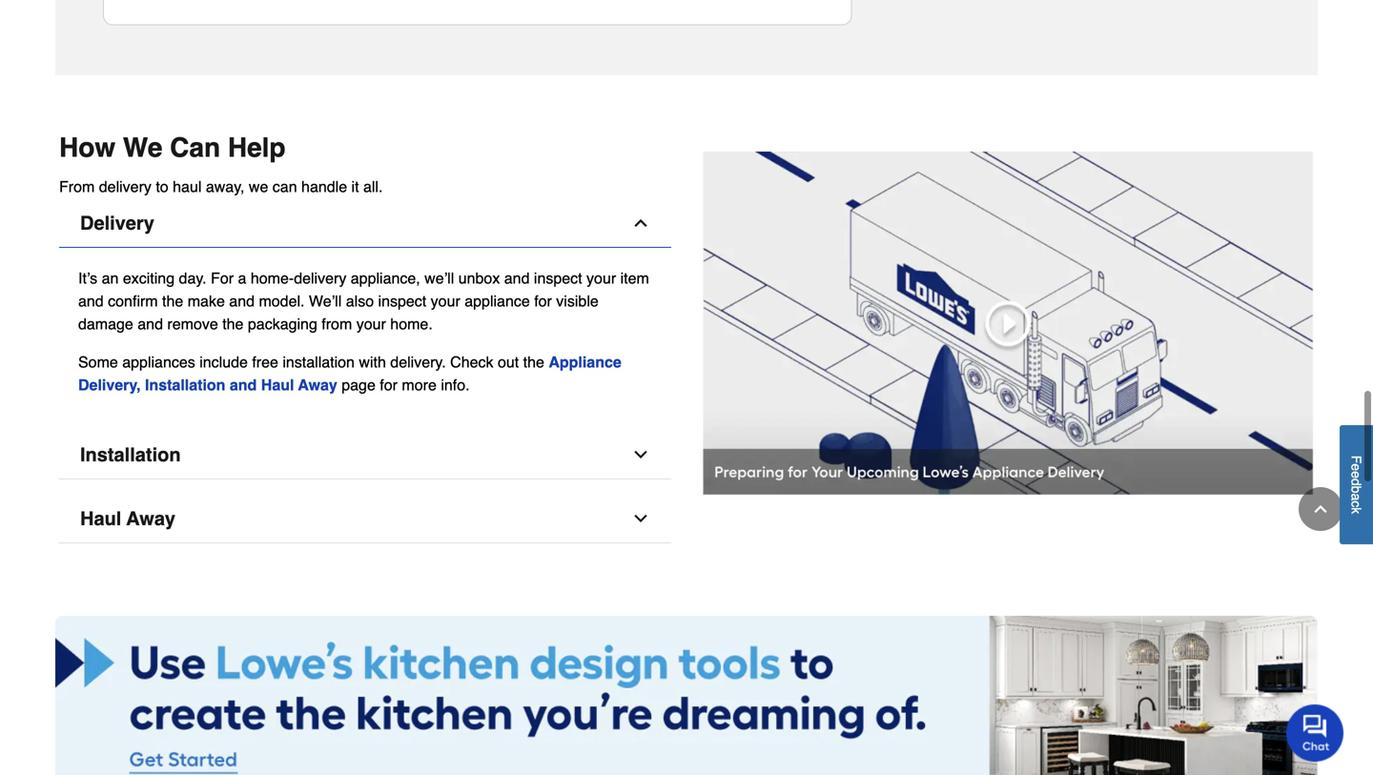 Task type: describe. For each thing, give the bounding box(es) containing it.
how we can help
[[59, 132, 286, 163]]

chevron up image inside delivery button
[[631, 214, 650, 233]]

f e e d b a c k
[[1349, 456, 1364, 514]]

1 vertical spatial inspect
[[378, 292, 427, 310]]

visible
[[556, 292, 599, 310]]

0 horizontal spatial the
[[162, 292, 183, 310]]

confirm
[[108, 292, 158, 310]]

appliances
[[122, 354, 195, 371]]

day.
[[179, 270, 207, 287]]

home.
[[390, 315, 433, 333]]

it's
[[78, 270, 97, 287]]

some appliances include free installation with delivery. check out the
[[78, 354, 549, 371]]

home-
[[251, 270, 294, 287]]

model.
[[259, 292, 305, 310]]

delivery
[[80, 212, 154, 234]]

a video describing appliance delivery and steps you can take to help ensure a seamless delivery. image
[[702, 151, 1314, 495]]

with
[[359, 354, 386, 371]]

it's an exciting day. for a home-delivery appliance, we'll unbox and inspect your item and confirm the make and model. we'll also inspect your appliance for visible damage and remove the packaging from your home.
[[78, 270, 649, 333]]

also
[[346, 292, 374, 310]]

handle
[[301, 178, 347, 195]]

out
[[498, 354, 519, 371]]

from delivery to haul away, we can handle it all.
[[59, 178, 383, 195]]

away inside "appliance delivery, installation and haul away"
[[298, 376, 337, 394]]

all.
[[363, 178, 383, 195]]

installation button
[[59, 431, 671, 480]]

more
[[402, 376, 437, 394]]

chat invite button image
[[1287, 704, 1345, 762]]

free
[[252, 354, 278, 371]]

haul
[[173, 178, 202, 195]]

help
[[228, 132, 286, 163]]

1 horizontal spatial the
[[222, 315, 244, 333]]

and down for
[[229, 292, 255, 310]]

can
[[273, 178, 297, 195]]

c
[[1349, 501, 1364, 507]]

f e e d b a c k button
[[1340, 425, 1373, 544]]

away,
[[206, 178, 245, 195]]

2 horizontal spatial the
[[523, 354, 544, 371]]

and down it's
[[78, 292, 104, 310]]

how
[[59, 132, 116, 163]]

f
[[1349, 456, 1364, 464]]

appliance
[[465, 292, 530, 310]]

d
[[1349, 479, 1364, 486]]

unbox
[[458, 270, 500, 287]]

damage
[[78, 315, 133, 333]]

installation
[[283, 354, 355, 371]]

some
[[78, 354, 118, 371]]

1 vertical spatial for
[[380, 376, 398, 394]]

appliance delivery, installation and haul away
[[78, 354, 622, 394]]

k
[[1349, 507, 1364, 514]]

to
[[156, 178, 169, 195]]

delivery,
[[78, 376, 141, 394]]



Task type: locate. For each thing, give the bounding box(es) containing it.
delivery inside the 'it's an exciting day. for a home-delivery appliance, we'll unbox and inspect your item and confirm the make and model. we'll also inspect your appliance for visible damage and remove the packaging from your home.'
[[294, 270, 347, 287]]

it
[[351, 178, 359, 195]]

e up d
[[1349, 464, 1364, 471]]

0 vertical spatial your
[[587, 270, 616, 287]]

0 horizontal spatial haul
[[80, 508, 121, 530]]

0 horizontal spatial inspect
[[378, 292, 427, 310]]

for inside the 'it's an exciting day. for a home-delivery appliance, we'll unbox and inspect your item and confirm the make and model. we'll also inspect your appliance for visible damage and remove the packaging from your home.'
[[534, 292, 552, 310]]

1 vertical spatial the
[[222, 315, 244, 333]]

chevron down image for haul away
[[631, 509, 650, 529]]

installation inside button
[[80, 444, 181, 466]]

0 vertical spatial chevron up image
[[631, 214, 650, 233]]

for left 'visible'
[[534, 292, 552, 310]]

a for for
[[238, 270, 246, 287]]

for
[[534, 292, 552, 310], [380, 376, 398, 394]]

1 horizontal spatial your
[[431, 292, 460, 310]]

0 horizontal spatial your
[[356, 315, 386, 333]]

haul inside "appliance delivery, installation and haul away"
[[261, 376, 294, 394]]

we
[[249, 178, 268, 195]]

1 horizontal spatial delivery
[[294, 270, 347, 287]]

an
[[102, 270, 119, 287]]

delivery
[[99, 178, 152, 195], [294, 270, 347, 287]]

your up 'visible'
[[587, 270, 616, 287]]

0 horizontal spatial chevron up image
[[631, 214, 650, 233]]

2 chevron down image from the top
[[631, 509, 650, 529]]

exciting
[[123, 270, 175, 287]]

away inside haul away button
[[126, 508, 176, 530]]

0 vertical spatial for
[[534, 292, 552, 310]]

your down also
[[356, 315, 386, 333]]

and inside "appliance delivery, installation and haul away"
[[230, 376, 257, 394]]

0 horizontal spatial for
[[380, 376, 398, 394]]

haul away
[[80, 508, 176, 530]]

the right out
[[523, 354, 544, 371]]

haul
[[261, 376, 294, 394], [80, 508, 121, 530]]

packaging
[[248, 315, 317, 333]]

1 vertical spatial chevron down image
[[631, 509, 650, 529]]

installation down appliances
[[145, 376, 225, 394]]

b
[[1349, 486, 1364, 493]]

1 vertical spatial installation
[[80, 444, 181, 466]]

0 vertical spatial the
[[162, 292, 183, 310]]

appliance,
[[351, 270, 420, 287]]

page for more info.
[[337, 376, 470, 394]]

can
[[170, 132, 220, 163]]

0 horizontal spatial a
[[238, 270, 246, 287]]

and
[[504, 270, 530, 287], [78, 292, 104, 310], [229, 292, 255, 310], [138, 315, 163, 333], [230, 376, 257, 394]]

and up appliance
[[504, 270, 530, 287]]

a up k on the bottom right of page
[[1349, 493, 1364, 501]]

away
[[298, 376, 337, 394], [126, 508, 176, 530]]

a for b
[[1349, 493, 1364, 501]]

appliance delivery, installation and haul away link
[[78, 354, 622, 394]]

a inside 'f e e d b a c k' button
[[1349, 493, 1364, 501]]

2 horizontal spatial your
[[587, 270, 616, 287]]

for down "with" at the left of the page
[[380, 376, 398, 394]]

1 vertical spatial chevron up image
[[1311, 500, 1330, 519]]

inspect up home.
[[378, 292, 427, 310]]

1 chevron down image from the top
[[631, 446, 650, 465]]

installation up 'haul away' on the left bottom of the page
[[80, 444, 181, 466]]

your down the we'll
[[431, 292, 460, 310]]

for
[[211, 270, 234, 287]]

delivery left the to
[[99, 178, 152, 195]]

a
[[238, 270, 246, 287], [1349, 493, 1364, 501]]

remove
[[167, 315, 218, 333]]

1 horizontal spatial haul
[[261, 376, 294, 394]]

chevron down image
[[631, 446, 650, 465], [631, 509, 650, 529]]

chevron up image
[[631, 214, 650, 233], [1311, 500, 1330, 519]]

chevron down image inside haul away button
[[631, 509, 650, 529]]

inspect up 'visible'
[[534, 270, 582, 287]]

your
[[587, 270, 616, 287], [431, 292, 460, 310], [356, 315, 386, 333]]

delivery button
[[59, 199, 671, 248]]

and down confirm
[[138, 315, 163, 333]]

chevron up image up item
[[631, 214, 650, 233]]

e up the "b"
[[1349, 471, 1364, 479]]

1 horizontal spatial inspect
[[534, 270, 582, 287]]

include
[[200, 354, 248, 371]]

chevron down image inside installation button
[[631, 446, 650, 465]]

1 vertical spatial your
[[431, 292, 460, 310]]

from
[[59, 178, 95, 195]]

1 vertical spatial delivery
[[294, 270, 347, 287]]

haul inside button
[[80, 508, 121, 530]]

1 vertical spatial away
[[126, 508, 176, 530]]

1 e from the top
[[1349, 464, 1364, 471]]

1 horizontal spatial away
[[298, 376, 337, 394]]

chevron up image inside scroll to top 'element'
[[1311, 500, 1330, 519]]

0 horizontal spatial delivery
[[99, 178, 152, 195]]

installation inside "appliance delivery, installation and haul away"
[[145, 376, 225, 394]]

delivery.
[[390, 354, 446, 371]]

and down include at the top
[[230, 376, 257, 394]]

0 vertical spatial a
[[238, 270, 246, 287]]

we'll
[[425, 270, 454, 287]]

1 vertical spatial a
[[1349, 493, 1364, 501]]

0 vertical spatial away
[[298, 376, 337, 394]]

use lowe's kitchen design tools to create the kitchen you're dreaming of. get started. image
[[55, 616, 1318, 775]]

the down "day."
[[162, 292, 183, 310]]

info.
[[441, 376, 470, 394]]

we
[[123, 132, 163, 163]]

0 vertical spatial inspect
[[534, 270, 582, 287]]

the down make
[[222, 315, 244, 333]]

2 vertical spatial your
[[356, 315, 386, 333]]

e
[[1349, 464, 1364, 471], [1349, 471, 1364, 479]]

check
[[450, 354, 494, 371]]

2 e from the top
[[1349, 471, 1364, 479]]

1 vertical spatial haul
[[80, 508, 121, 530]]

0 vertical spatial installation
[[145, 376, 225, 394]]

a right for
[[238, 270, 246, 287]]

scroll to top element
[[1299, 487, 1343, 531]]

0 vertical spatial chevron down image
[[631, 446, 650, 465]]

inspect
[[534, 270, 582, 287], [378, 292, 427, 310]]

chevron down image for installation
[[631, 446, 650, 465]]

0 vertical spatial delivery
[[99, 178, 152, 195]]

item
[[621, 270, 649, 287]]

installation
[[145, 376, 225, 394], [80, 444, 181, 466]]

a inside the 'it's an exciting day. for a home-delivery appliance, we'll unbox and inspect your item and confirm the make and model. we'll also inspect your appliance for visible damage and remove the packaging from your home.'
[[238, 270, 246, 287]]

appliance
[[549, 354, 622, 371]]

1 horizontal spatial for
[[534, 292, 552, 310]]

1 horizontal spatial a
[[1349, 493, 1364, 501]]

0 horizontal spatial away
[[126, 508, 176, 530]]

delivery up we'll
[[294, 270, 347, 287]]

0 vertical spatial haul
[[261, 376, 294, 394]]

the
[[162, 292, 183, 310], [222, 315, 244, 333], [523, 354, 544, 371]]

we'll
[[309, 292, 342, 310]]

2 vertical spatial the
[[523, 354, 544, 371]]

1 horizontal spatial chevron up image
[[1311, 500, 1330, 519]]

make
[[188, 292, 225, 310]]

chevron up image left k on the bottom right of page
[[1311, 500, 1330, 519]]

haul away button
[[59, 495, 671, 544]]

page
[[342, 376, 376, 394]]

from
[[322, 315, 352, 333]]



Task type: vqa. For each thing, say whether or not it's contained in the screenshot.
'SUPPORTS' in the • Every Purchase Saves Pets™. BISSELL® proudly supports BISSELL Pet Foundation® and its mission to help save homeless pets
no



